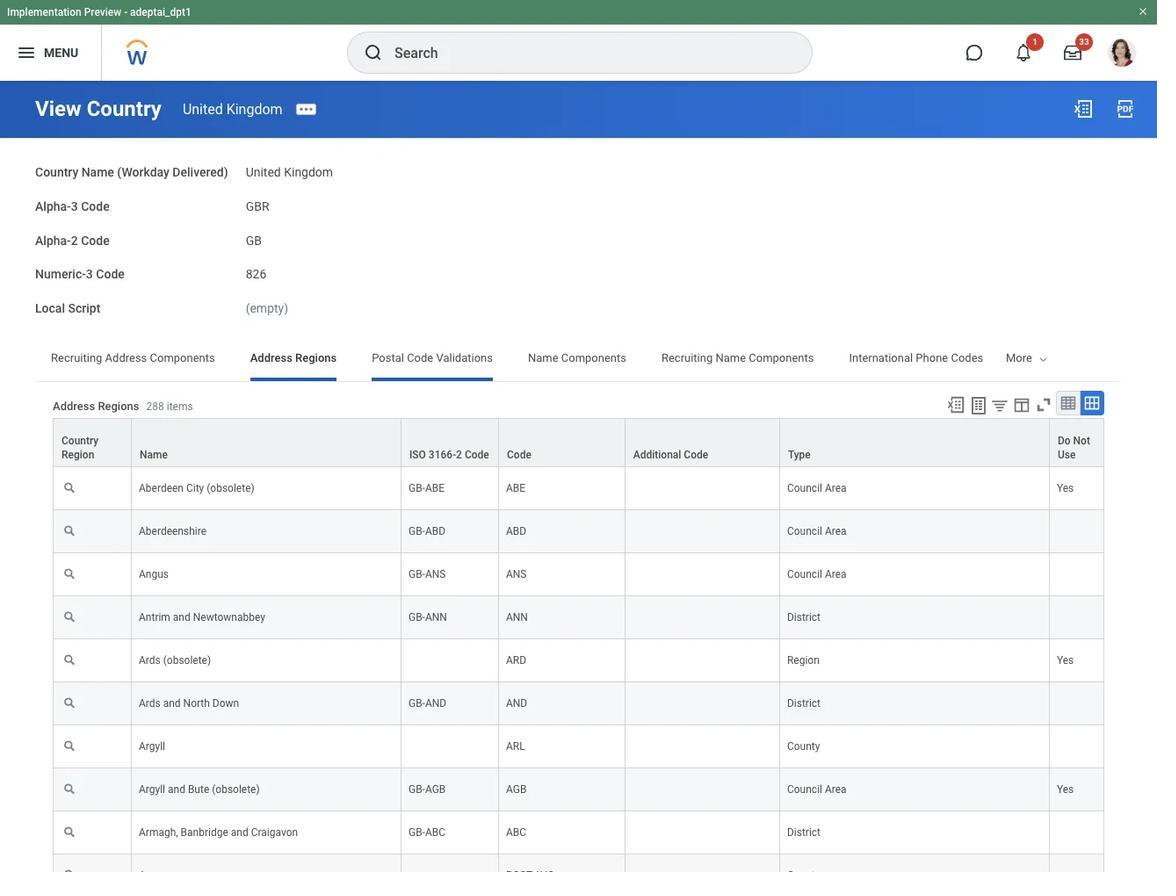 Task type: locate. For each thing, give the bounding box(es) containing it.
0 vertical spatial 3
[[71, 199, 78, 213]]

1 horizontal spatial abe
[[506, 482, 525, 494]]

0 horizontal spatial 3
[[71, 199, 78, 213]]

gb-ann
[[408, 611, 447, 624]]

ard
[[506, 654, 526, 667]]

country up alpha-3 code
[[35, 165, 78, 179]]

tab list
[[0, 339, 983, 381]]

6 row from the top
[[53, 639, 1104, 682]]

1 alpha- from the top
[[35, 199, 71, 213]]

826
[[246, 267, 266, 281]]

1 vertical spatial united
[[246, 165, 281, 179]]

yes for gb-agb
[[1057, 784, 1074, 796]]

5 row from the top
[[53, 596, 1104, 639]]

country
[[87, 97, 162, 121], [35, 165, 78, 179], [61, 435, 99, 447]]

3 up alpha-2 code
[[71, 199, 78, 213]]

1 district element from the top
[[787, 608, 821, 624]]

1 vertical spatial ards
[[139, 697, 161, 710]]

3 components from the left
[[749, 351, 814, 364]]

agb up gb-abc
[[425, 784, 446, 796]]

click to view/edit grid preferences image
[[1012, 395, 1031, 414]]

2 area from the top
[[825, 525, 847, 538]]

abe down the 3166-
[[425, 482, 445, 494]]

country region button
[[54, 419, 131, 466]]

1 horizontal spatial abd
[[506, 525, 526, 538]]

6 gb- from the top
[[408, 784, 425, 796]]

and left bute
[[168, 784, 185, 796]]

2 vertical spatial (obsolete)
[[212, 784, 260, 796]]

cell
[[625, 467, 780, 510], [625, 510, 780, 553], [1050, 510, 1104, 553], [625, 553, 780, 596], [1050, 553, 1104, 596], [625, 596, 780, 639], [1050, 596, 1104, 639], [401, 639, 499, 682], [625, 639, 780, 682], [625, 682, 780, 726], [1050, 682, 1104, 726], [401, 726, 499, 769], [625, 726, 780, 769], [1050, 726, 1104, 769], [625, 769, 780, 812], [625, 812, 780, 855], [1050, 812, 1104, 855], [401, 855, 499, 872], [625, 855, 780, 872], [1050, 855, 1104, 872]]

2 gb- from the top
[[408, 525, 425, 538]]

3 district element from the top
[[787, 823, 821, 839]]

0 horizontal spatial united
[[183, 101, 223, 117]]

and down ard
[[506, 697, 527, 710]]

abc down gb-agb
[[425, 827, 445, 839]]

2 vertical spatial district
[[787, 827, 821, 839]]

2 vertical spatial country
[[61, 435, 99, 447]]

0 vertical spatial yes
[[1057, 482, 1074, 494]]

gb-
[[408, 482, 425, 494], [408, 525, 425, 538], [408, 568, 425, 581], [408, 611, 425, 624], [408, 697, 425, 710], [408, 784, 425, 796], [408, 827, 425, 839]]

county
[[787, 740, 820, 753]]

0 horizontal spatial recruiting
[[51, 351, 102, 364]]

and right the antrim
[[173, 611, 190, 624]]

preview
[[84, 6, 121, 18]]

country region
[[61, 435, 99, 461]]

row containing argyll
[[53, 726, 1104, 769]]

0 horizontal spatial and
[[425, 697, 446, 710]]

1 gb- from the top
[[408, 482, 425, 494]]

alpha-
[[35, 199, 71, 213], [35, 233, 71, 247]]

3 row from the top
[[53, 510, 1104, 553]]

4 council area from the top
[[787, 784, 847, 796]]

alpha- up alpha-2 code
[[35, 199, 71, 213]]

address up country region popup button
[[53, 400, 95, 413]]

0 vertical spatial united
[[183, 101, 223, 117]]

row containing armagh, banbridge and craigavon
[[53, 812, 1104, 855]]

288
[[146, 401, 164, 413]]

country up the country name (workday delivered)
[[87, 97, 162, 121]]

recruiting
[[51, 351, 102, 364], [661, 351, 713, 364]]

4 row from the top
[[53, 553, 1104, 596]]

2
[[71, 233, 78, 247], [456, 449, 462, 461]]

armagh, banbridge and craigavon
[[139, 827, 298, 839]]

1 council area from the top
[[787, 482, 847, 494]]

united for 'country name (workday delivered)' element
[[246, 165, 281, 179]]

2 vertical spatial yes
[[1057, 784, 1074, 796]]

ans up ard
[[506, 568, 527, 581]]

code right iso 3166-2 code
[[507, 449, 531, 461]]

(obsolete) right city
[[207, 482, 255, 494]]

area for agb
[[825, 784, 847, 796]]

council area for abe
[[787, 482, 847, 494]]

recruiting up additional code popup button
[[661, 351, 713, 364]]

alpha-2 code
[[35, 233, 110, 247]]

gb-abd
[[408, 525, 445, 538]]

gb
[[246, 233, 262, 247]]

tab list containing recruiting address components
[[0, 339, 983, 381]]

code up script
[[96, 267, 125, 281]]

1 vertical spatial country
[[35, 165, 78, 179]]

3 up script
[[86, 267, 93, 281]]

address for address regions 288 items
[[53, 400, 95, 413]]

0 vertical spatial regions
[[295, 351, 337, 364]]

abc down the arl
[[506, 827, 526, 839]]

district element down county
[[787, 823, 821, 839]]

area for abd
[[825, 525, 847, 538]]

0 horizontal spatial kingdom
[[226, 101, 283, 117]]

2 council area element from the top
[[787, 522, 847, 538]]

district down county
[[787, 827, 821, 839]]

1 vertical spatial 2
[[456, 449, 462, 461]]

council area element for ans
[[787, 565, 847, 581]]

1 vertical spatial yes
[[1057, 654, 1074, 667]]

2 down alpha-3 code
[[71, 233, 78, 247]]

name
[[81, 165, 114, 179], [528, 351, 558, 364], [716, 351, 746, 364], [140, 449, 168, 461]]

expand table image
[[1083, 394, 1101, 412]]

united up alpha-3 code element
[[246, 165, 281, 179]]

1 ards from the top
[[139, 654, 161, 667]]

fullscreen image
[[1034, 395, 1053, 414]]

1 vertical spatial kingdom
[[284, 165, 333, 179]]

toolbar
[[938, 391, 1104, 418]]

2 alpha- from the top
[[35, 233, 71, 247]]

council for agb
[[787, 784, 822, 796]]

1 horizontal spatial united
[[246, 165, 281, 179]]

justify image
[[16, 42, 37, 63]]

0 horizontal spatial ann
[[425, 611, 447, 624]]

abe
[[425, 482, 445, 494], [506, 482, 525, 494]]

district for and
[[787, 697, 821, 710]]

gb- down gb-abe
[[408, 525, 425, 538]]

(obsolete) right bute
[[212, 784, 260, 796]]

district element
[[787, 608, 821, 624], [787, 694, 821, 710], [787, 823, 821, 839]]

row containing antrim and newtownabbey
[[53, 596, 1104, 639]]

1 recruiting from the left
[[51, 351, 102, 364]]

united kingdom link
[[183, 101, 283, 117]]

(obsolete) up the ards and north down
[[163, 654, 211, 667]]

gb- down gb-abd
[[408, 568, 425, 581]]

additional code button
[[625, 419, 779, 466]]

kingdom
[[226, 101, 283, 117], [284, 165, 333, 179]]

district element up region element
[[787, 608, 821, 624]]

-
[[124, 6, 127, 18]]

9 row from the top
[[53, 769, 1104, 812]]

0 vertical spatial 2
[[71, 233, 78, 247]]

ans
[[425, 568, 446, 581], [506, 568, 527, 581]]

5 gb- from the top
[[408, 697, 425, 710]]

1 yes from the top
[[1057, 482, 1074, 494]]

county element
[[787, 737, 820, 753], [787, 866, 820, 872]]

gb- up gb-agb
[[408, 697, 425, 710]]

2 vertical spatial district element
[[787, 823, 821, 839]]

region up county
[[787, 654, 820, 667]]

0 vertical spatial united kingdom
[[183, 101, 283, 117]]

2 right iso
[[456, 449, 462, 461]]

1 horizontal spatial agb
[[506, 784, 527, 796]]

additional
[[633, 449, 681, 461]]

code right the 3166-
[[465, 449, 489, 461]]

1 vertical spatial argyll
[[139, 784, 165, 796]]

type button
[[780, 419, 1049, 466]]

1 vertical spatial (obsolete)
[[163, 654, 211, 667]]

toolbar inside view country main content
[[938, 391, 1104, 418]]

argyll
[[139, 740, 165, 753], [139, 784, 165, 796]]

0 horizontal spatial ans
[[425, 568, 446, 581]]

council area element for agb
[[787, 780, 847, 796]]

code right additional
[[684, 449, 708, 461]]

and left north at the bottom left
[[163, 697, 181, 710]]

2 district from the top
[[787, 697, 821, 710]]

Search Workday  search field
[[394, 33, 776, 72]]

council area element
[[787, 479, 847, 494], [787, 522, 847, 538], [787, 565, 847, 581], [787, 780, 847, 796]]

1 agb from the left
[[425, 784, 446, 796]]

33 button
[[1053, 33, 1093, 72]]

2 council area from the top
[[787, 525, 847, 538]]

export to worksheets image
[[968, 395, 989, 416]]

3 council from the top
[[787, 568, 822, 581]]

gbr
[[246, 199, 269, 213]]

united kingdom for 'country name (workday delivered)' element
[[246, 165, 333, 179]]

1 vertical spatial regions
[[98, 400, 139, 413]]

country name (workday delivered)
[[35, 165, 228, 179]]

aberdeen city (obsolete)
[[139, 482, 255, 494]]

2 recruiting from the left
[[661, 351, 713, 364]]

and down gb-ann
[[425, 697, 446, 710]]

district element for ann
[[787, 608, 821, 624]]

0 vertical spatial argyll
[[139, 740, 165, 753]]

regions left postal
[[295, 351, 337, 364]]

1 horizontal spatial recruiting
[[661, 351, 713, 364]]

code
[[81, 199, 110, 213], [81, 233, 110, 247], [96, 267, 125, 281], [407, 351, 433, 364], [465, 449, 489, 461], [507, 449, 531, 461], [684, 449, 708, 461]]

1 area from the top
[[825, 482, 847, 494]]

1 horizontal spatial and
[[506, 697, 527, 710]]

ann
[[425, 611, 447, 624], [506, 611, 528, 624]]

inbox large image
[[1064, 44, 1081, 61]]

and
[[173, 611, 190, 624], [163, 697, 181, 710], [168, 784, 185, 796], [231, 827, 248, 839]]

1 argyll from the top
[[139, 740, 165, 753]]

adeptai_dpt1
[[130, 6, 191, 18]]

ards left north at the bottom left
[[139, 697, 161, 710]]

0 horizontal spatial abd
[[425, 525, 445, 538]]

3 yes from the top
[[1057, 784, 1074, 796]]

district up county
[[787, 697, 821, 710]]

gb- for ann
[[408, 611, 425, 624]]

argyll up armagh,
[[139, 784, 165, 796]]

gb- down gb-agb
[[408, 827, 425, 839]]

country inside popup button
[[61, 435, 99, 447]]

1 vertical spatial county element
[[787, 866, 820, 872]]

country name (workday delivered) element
[[246, 155, 333, 181]]

and for north
[[163, 697, 181, 710]]

alpha- for 3
[[35, 199, 71, 213]]

regions for address regions
[[295, 351, 337, 364]]

1 horizontal spatial ann
[[506, 611, 528, 624]]

2 agb from the left
[[506, 784, 527, 796]]

local script
[[35, 301, 100, 315]]

gb- for agb
[[408, 784, 425, 796]]

2 row from the top
[[53, 467, 1104, 510]]

region inside 'country region'
[[61, 449, 94, 461]]

1 vertical spatial district
[[787, 697, 821, 710]]

alpha- up numeric-
[[35, 233, 71, 247]]

ann down gb-ans on the bottom left
[[425, 611, 447, 624]]

abd
[[425, 525, 445, 538], [506, 525, 526, 538]]

components
[[150, 351, 215, 364], [561, 351, 626, 364], [749, 351, 814, 364]]

1 vertical spatial district element
[[787, 694, 821, 710]]

0 vertical spatial ards
[[139, 654, 161, 667]]

address up address regions 288 items
[[105, 351, 147, 364]]

1 county element from the top
[[787, 737, 820, 753]]

region down address regions 288 items
[[61, 449, 94, 461]]

united for united kingdom link
[[183, 101, 223, 117]]

0 vertical spatial region
[[61, 449, 94, 461]]

united kingdom up alpha-3 code element
[[246, 165, 333, 179]]

ards
[[139, 654, 161, 667], [139, 697, 161, 710]]

export to excel image
[[1073, 98, 1094, 119]]

2 horizontal spatial components
[[749, 351, 814, 364]]

1 vertical spatial alpha-
[[35, 233, 71, 247]]

3166-
[[429, 449, 456, 461]]

10 row from the top
[[53, 812, 1104, 855]]

3
[[71, 199, 78, 213], [86, 267, 93, 281]]

1 horizontal spatial abc
[[506, 827, 526, 839]]

3 council area from the top
[[787, 568, 847, 581]]

2 ards from the top
[[139, 697, 161, 710]]

1 horizontal spatial ans
[[506, 568, 527, 581]]

1 council from the top
[[787, 482, 822, 494]]

4 council area element from the top
[[787, 780, 847, 796]]

2 district element from the top
[[787, 694, 821, 710]]

kingdom for united kingdom link
[[226, 101, 283, 117]]

kingdom inside 'country name (workday delivered)' element
[[284, 165, 333, 179]]

do
[[1058, 435, 1071, 447]]

gb- down iso
[[408, 482, 425, 494]]

1 council area element from the top
[[787, 479, 847, 494]]

0 vertical spatial alpha-
[[35, 199, 71, 213]]

0 horizontal spatial agb
[[425, 784, 446, 796]]

(obsolete)
[[207, 482, 255, 494], [163, 654, 211, 667], [212, 784, 260, 796]]

1 horizontal spatial 2
[[456, 449, 462, 461]]

1 components from the left
[[150, 351, 215, 364]]

united up delivered) at the left of page
[[183, 101, 223, 117]]

4 council from the top
[[787, 784, 822, 796]]

ann up ard
[[506, 611, 528, 624]]

abe down the code popup button
[[506, 482, 525, 494]]

united kingdom up delivered) at the left of page
[[183, 101, 283, 117]]

0 vertical spatial district
[[787, 611, 821, 624]]

recruiting down script
[[51, 351, 102, 364]]

7 row from the top
[[53, 682, 1104, 726]]

district element down region element
[[787, 694, 821, 710]]

2 argyll from the top
[[139, 784, 165, 796]]

area
[[825, 482, 847, 494], [825, 525, 847, 538], [825, 568, 847, 581], [825, 784, 847, 796]]

region
[[61, 449, 94, 461], [787, 654, 820, 667]]

8 row from the top
[[53, 726, 1104, 769]]

country down address regions 288 items
[[61, 435, 99, 447]]

address
[[105, 351, 147, 364], [250, 351, 292, 364], [53, 400, 95, 413]]

gb-abe
[[408, 482, 445, 494]]

argyll down the ards and north down
[[139, 740, 165, 753]]

ans up gb-ann
[[425, 568, 446, 581]]

address regions 288 items
[[53, 400, 193, 413]]

select to filter grid data image
[[990, 396, 1009, 414]]

regions
[[295, 351, 337, 364], [98, 400, 139, 413]]

council area element for abe
[[787, 479, 847, 494]]

council area for ans
[[787, 568, 847, 581]]

1 row from the top
[[53, 418, 1104, 467]]

united
[[183, 101, 223, 117], [246, 165, 281, 179]]

agb
[[425, 784, 446, 796], [506, 784, 527, 796]]

and for newtownabbey
[[173, 611, 190, 624]]

3 area from the top
[[825, 568, 847, 581]]

0 vertical spatial district element
[[787, 608, 821, 624]]

0 horizontal spatial regions
[[98, 400, 139, 413]]

district
[[787, 611, 821, 624], [787, 697, 821, 710], [787, 827, 821, 839]]

agb down the arl
[[506, 784, 527, 796]]

2 council from the top
[[787, 525, 822, 538]]

1 horizontal spatial 3
[[86, 267, 93, 281]]

1 ann from the left
[[425, 611, 447, 624]]

0 horizontal spatial address
[[53, 400, 95, 413]]

newtownabbey
[[193, 611, 265, 624]]

0 horizontal spatial 2
[[71, 233, 78, 247]]

and
[[425, 697, 446, 710], [506, 697, 527, 710]]

0 vertical spatial county element
[[787, 737, 820, 753]]

0 horizontal spatial abc
[[425, 827, 445, 839]]

address regions
[[250, 351, 337, 364]]

address down (empty)
[[250, 351, 292, 364]]

0 horizontal spatial abe
[[425, 482, 445, 494]]

7 gb- from the top
[[408, 827, 425, 839]]

gb- for abc
[[408, 827, 425, 839]]

1 horizontal spatial components
[[561, 351, 626, 364]]

name components
[[528, 351, 626, 364]]

recruiting for recruiting address components
[[51, 351, 102, 364]]

4 area from the top
[[825, 784, 847, 796]]

2 horizontal spatial address
[[250, 351, 292, 364]]

33
[[1079, 37, 1089, 47]]

1 horizontal spatial regions
[[295, 351, 337, 364]]

(empty)
[[246, 301, 288, 315]]

alpha-3 code
[[35, 199, 110, 213]]

3 gb- from the top
[[408, 568, 425, 581]]

antrim
[[139, 611, 170, 624]]

0 horizontal spatial components
[[150, 351, 215, 364]]

2 ans from the left
[[506, 568, 527, 581]]

1 horizontal spatial kingdom
[[284, 165, 333, 179]]

council area element for abd
[[787, 522, 847, 538]]

gb- down gb-ans on the bottom left
[[408, 611, 425, 624]]

council area
[[787, 482, 847, 494], [787, 525, 847, 538], [787, 568, 847, 581], [787, 784, 847, 796]]

0 vertical spatial kingdom
[[226, 101, 283, 117]]

united kingdom
[[183, 101, 283, 117], [246, 165, 333, 179]]

alpha-3 code element
[[246, 189, 269, 215]]

country for region
[[61, 435, 99, 447]]

district up region element
[[787, 611, 821, 624]]

row
[[53, 418, 1104, 467], [53, 467, 1104, 510], [53, 510, 1104, 553], [53, 553, 1104, 596], [53, 596, 1104, 639], [53, 639, 1104, 682], [53, 682, 1104, 726], [53, 726, 1104, 769], [53, 769, 1104, 812], [53, 812, 1104, 855], [53, 855, 1104, 872]]

0 horizontal spatial region
[[61, 449, 94, 461]]

council for ans
[[787, 568, 822, 581]]

county element containing county
[[787, 737, 820, 753]]

united inside 'country name (workday delivered)' element
[[246, 165, 281, 179]]

abc
[[425, 827, 445, 839], [506, 827, 526, 839]]

1 vertical spatial region
[[787, 654, 820, 667]]

1 vertical spatial 3
[[86, 267, 93, 281]]

gb- up gb-abc
[[408, 784, 425, 796]]

3 council area element from the top
[[787, 565, 847, 581]]

1 vertical spatial united kingdom
[[246, 165, 333, 179]]

kingdom for 'country name (workday delivered)' element
[[284, 165, 333, 179]]

4 gb- from the top
[[408, 611, 425, 624]]

ards down the antrim
[[139, 654, 161, 667]]

numeric-
[[35, 267, 86, 281]]

notifications large image
[[1015, 44, 1032, 61]]

1 district from the top
[[787, 611, 821, 624]]

and left the craigavon
[[231, 827, 248, 839]]

regions left 288
[[98, 400, 139, 413]]



Task type: vqa. For each thing, say whether or not it's contained in the screenshot.


Task type: describe. For each thing, give the bounding box(es) containing it.
code inside popup button
[[507, 449, 531, 461]]

gb- for abe
[[408, 482, 425, 494]]

council area for abd
[[787, 525, 847, 538]]

alpha- for 2
[[35, 233, 71, 247]]

1
[[1032, 37, 1037, 47]]

view country main content
[[0, 81, 1157, 872]]

2 county element from the top
[[787, 866, 820, 872]]

(workday
[[117, 165, 169, 179]]

row containing ards (obsolete)
[[53, 639, 1104, 682]]

1 and from the left
[[425, 697, 446, 710]]

2 and from the left
[[506, 697, 527, 710]]

items
[[167, 401, 193, 413]]

united kingdom for united kingdom link
[[183, 101, 283, 117]]

craigavon
[[251, 827, 298, 839]]

name inside popup button
[[140, 449, 168, 461]]

2 abe from the left
[[506, 482, 525, 494]]

2 inside iso 3166-2 code popup button
[[456, 449, 462, 461]]

gb-ans
[[408, 568, 446, 581]]

0 vertical spatial country
[[87, 97, 162, 121]]

gb- for abd
[[408, 525, 425, 538]]

3 for numeric-
[[86, 267, 93, 281]]

view country
[[35, 97, 162, 121]]

yes for gb-abe
[[1057, 482, 1074, 494]]

aberdeenshire
[[139, 525, 206, 538]]

postal code validations
[[372, 351, 493, 364]]

2 components from the left
[[561, 351, 626, 364]]

type
[[788, 449, 811, 461]]

0 vertical spatial (obsolete)
[[207, 482, 255, 494]]

2 abc from the left
[[506, 827, 526, 839]]

row containing aberdeen city (obsolete)
[[53, 467, 1104, 510]]

code right postal
[[407, 351, 433, 364]]

implementation
[[7, 6, 81, 18]]

recruiting for recruiting name components
[[661, 351, 713, 364]]

postal
[[372, 351, 404, 364]]

do not use button
[[1050, 419, 1103, 466]]

menu banner
[[0, 0, 1157, 81]]

11 row from the top
[[53, 855, 1104, 872]]

more
[[1006, 351, 1032, 364]]

council for abd
[[787, 525, 822, 538]]

district element for and
[[787, 694, 821, 710]]

argyll for argyll and bute (obsolete)
[[139, 784, 165, 796]]

1 abe from the left
[[425, 482, 445, 494]]

bute
[[188, 784, 209, 796]]

armagh,
[[139, 827, 178, 839]]

use
[[1058, 449, 1076, 461]]

argyll for argyll
[[139, 740, 165, 753]]

and for bute
[[168, 784, 185, 796]]

do not use
[[1058, 435, 1090, 461]]

international
[[849, 351, 913, 364]]

components for recruiting address components
[[150, 351, 215, 364]]

2 abd from the left
[[506, 525, 526, 538]]

gb- for and
[[408, 697, 425, 710]]

1 horizontal spatial address
[[105, 351, 147, 364]]

international phone codes
[[849, 351, 983, 364]]

code up alpha-2 code
[[81, 199, 110, 213]]

banbridge
[[181, 827, 228, 839]]

gb-agb
[[408, 784, 446, 796]]

row containing aberdeenshire
[[53, 510, 1104, 553]]

iso 3166-2 code button
[[401, 419, 498, 466]]

numeric-3 code element
[[246, 257, 266, 283]]

3 district from the top
[[787, 827, 821, 839]]

ards for ards and north down
[[139, 697, 161, 710]]

components for recruiting name components
[[749, 351, 814, 364]]

angus
[[139, 568, 169, 581]]

3 for alpha-
[[71, 199, 78, 213]]

code button
[[499, 419, 624, 466]]

1 horizontal spatial region
[[787, 654, 820, 667]]

country for name
[[35, 165, 78, 179]]

north
[[183, 697, 210, 710]]

gb-and
[[408, 697, 446, 710]]

notifications element
[[1117, 35, 1131, 49]]

additional code
[[633, 449, 708, 461]]

view
[[35, 97, 81, 121]]

1 abd from the left
[[425, 525, 445, 538]]

phone
[[916, 351, 948, 364]]

table image
[[1060, 394, 1077, 412]]

codes
[[951, 351, 983, 364]]

local
[[35, 301, 65, 315]]

gb- for ans
[[408, 568, 425, 581]]

row containing argyll and bute (obsolete)
[[53, 769, 1104, 812]]

script
[[68, 301, 100, 315]]

export to excel image
[[946, 395, 966, 414]]

iso 3166-2 code
[[409, 449, 489, 461]]

ards and north down
[[139, 697, 239, 710]]

area for abe
[[825, 482, 847, 494]]

row containing ards and north down
[[53, 682, 1104, 726]]

row containing angus
[[53, 553, 1104, 596]]

aberdeen
[[139, 482, 184, 494]]

delivered)
[[172, 165, 228, 179]]

area for ans
[[825, 568, 847, 581]]

council for abe
[[787, 482, 822, 494]]

name button
[[132, 419, 401, 466]]

arl
[[506, 740, 525, 753]]

antrim and newtownabbey
[[139, 611, 265, 624]]

iso
[[409, 449, 426, 461]]

implementation preview -   adeptai_dpt1
[[7, 6, 191, 18]]

2 yes from the top
[[1057, 654, 1074, 667]]

ards (obsolete)
[[139, 654, 211, 667]]

district for ann
[[787, 611, 821, 624]]

row containing country region
[[53, 418, 1104, 467]]

gb-abc
[[408, 827, 445, 839]]

1 button
[[1004, 33, 1044, 72]]

numeric-3 code
[[35, 267, 125, 281]]

down
[[212, 697, 239, 710]]

not
[[1073, 435, 1090, 447]]

1 ans from the left
[[425, 568, 446, 581]]

recruiting address components
[[51, 351, 215, 364]]

menu button
[[0, 25, 101, 81]]

city
[[186, 482, 204, 494]]

ards for ards (obsolete)
[[139, 654, 161, 667]]

recruiting name components
[[661, 351, 814, 364]]

menu
[[44, 45, 78, 59]]

search image
[[363, 42, 384, 63]]

profile logan mcneil image
[[1108, 39, 1136, 70]]

address for address regions
[[250, 351, 292, 364]]

close environment banner image
[[1138, 6, 1148, 17]]

alpha-2 code element
[[246, 223, 262, 249]]

validations
[[436, 351, 493, 364]]

code up "numeric-3 code"
[[81, 233, 110, 247]]

council area for agb
[[787, 784, 847, 796]]

2 ann from the left
[[506, 611, 528, 624]]

1 abc from the left
[[425, 827, 445, 839]]

regions for address regions 288 items
[[98, 400, 139, 413]]

view printable version (pdf) image
[[1115, 98, 1136, 119]]

region element
[[787, 651, 820, 667]]

argyll and bute (obsolete)
[[139, 784, 260, 796]]

tab list inside view country main content
[[0, 339, 983, 381]]



